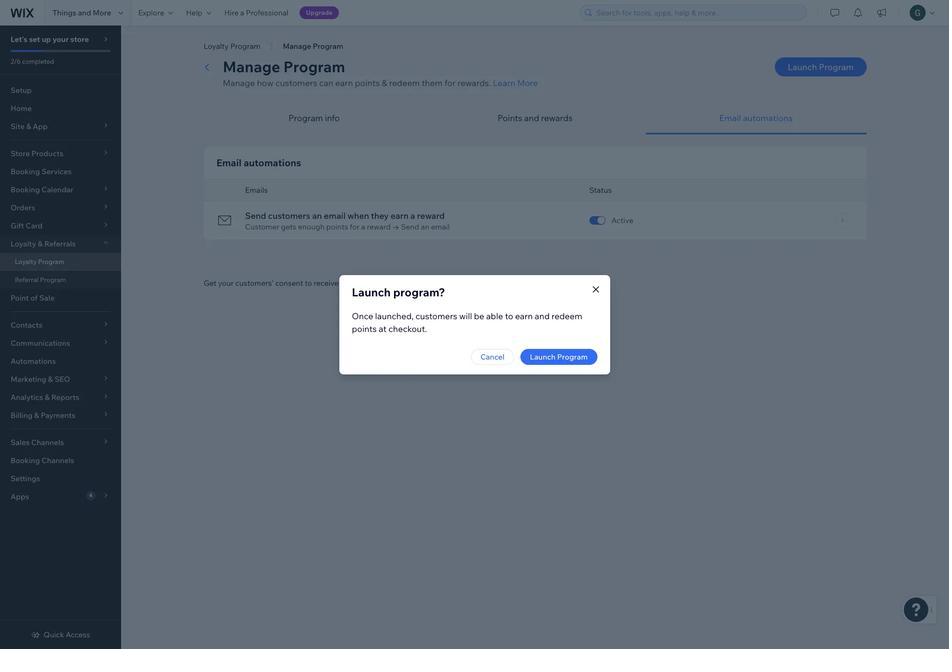 Task type: vqa. For each thing, say whether or not it's contained in the screenshot.
left view
no



Task type: locate. For each thing, give the bounding box(es) containing it.
launch for "launch program" button to the right
[[788, 62, 818, 72]]

send up customer at the top
[[245, 210, 266, 221]]

1 horizontal spatial automations
[[744, 113, 793, 123]]

to left receive
[[305, 279, 312, 288]]

0 vertical spatial booking
[[11, 167, 40, 176]]

booking for booking channels
[[11, 456, 40, 466]]

1 vertical spatial more
[[518, 78, 538, 88]]

1 vertical spatial points
[[326, 222, 348, 232]]

0 horizontal spatial for
[[350, 222, 360, 232]]

and right points
[[525, 113, 540, 123]]

points inside send customers an email when they earn a reward customer gets enough points for a reward → send an email
[[326, 222, 348, 232]]

earn right able
[[515, 311, 533, 321]]

0 vertical spatial loyalty
[[204, 41, 229, 51]]

manage program manage how customers can earn points & redeem them for rewards. learn more
[[223, 57, 538, 88]]

1 vertical spatial to
[[505, 311, 514, 321]]

1 vertical spatial &
[[38, 239, 43, 249]]

1 vertical spatial an
[[421, 222, 430, 232]]

0 vertical spatial reward
[[417, 210, 445, 221]]

points right can
[[355, 78, 380, 88]]

more right things
[[93, 8, 111, 18]]

and inside the once launched, customers will be able to earn and redeem points at checkout.
[[535, 311, 550, 321]]

more inside manage program manage how customers can earn points & redeem them for rewards. learn more
[[518, 78, 538, 88]]

loyalty program down hire
[[204, 41, 261, 51]]

points inside the once launched, customers will be able to earn and redeem points at checkout.
[[352, 323, 377, 334]]

your right up
[[53, 35, 69, 44]]

redeem
[[389, 78, 420, 88], [552, 311, 583, 321]]

more right "learn"
[[518, 78, 538, 88]]

reward down they
[[367, 222, 391, 232]]

earn inside manage program manage how customers can earn points & redeem them for rewards. learn more
[[335, 78, 353, 88]]

how it works link
[[407, 279, 452, 288]]

point of sale
[[11, 293, 55, 303]]

0 horizontal spatial email automations
[[217, 157, 301, 169]]

and right things
[[78, 8, 91, 18]]

0 vertical spatial manage
[[283, 41, 311, 51]]

booking left services
[[11, 167, 40, 176]]

0 vertical spatial more
[[93, 8, 111, 18]]

loyalty inside loyalty program link
[[15, 258, 37, 266]]

0 vertical spatial loyalty program
[[204, 41, 261, 51]]

to right able
[[505, 311, 514, 321]]

and inside button
[[525, 113, 540, 123]]

an right →
[[421, 222, 430, 232]]

customers up 'gets'
[[268, 210, 311, 221]]

for
[[445, 78, 456, 88], [350, 222, 360, 232]]

them
[[422, 78, 443, 88]]

0 vertical spatial email
[[720, 113, 742, 123]]

0 vertical spatial launch program
[[788, 62, 854, 72]]

1 horizontal spatial loyalty program
[[204, 41, 261, 51]]

customers'
[[235, 279, 274, 288]]

active
[[612, 216, 634, 225]]

upgrade button
[[300, 6, 339, 19]]

0 vertical spatial &
[[382, 78, 388, 88]]

manage left how at the top left of page
[[223, 78, 255, 88]]

points and rewards
[[498, 113, 573, 123]]

manage for manage program manage how customers can earn points & redeem them for rewards. learn more
[[223, 57, 280, 76]]

0 vertical spatial for
[[445, 78, 456, 88]]

home
[[11, 104, 32, 113]]

email inside button
[[720, 113, 742, 123]]

1 vertical spatial customers
[[268, 210, 311, 221]]

automations
[[744, 113, 793, 123], [244, 157, 301, 169]]

send customers an email when they earn a reward customer gets enough points for a reward → send an email
[[245, 210, 450, 232]]

1 horizontal spatial more
[[518, 78, 538, 88]]

0 horizontal spatial redeem
[[389, 78, 420, 88]]

booking
[[11, 167, 40, 176], [11, 456, 40, 466]]

reward right they
[[417, 210, 445, 221]]

points down once
[[352, 323, 377, 334]]

for inside send customers an email when they earn a reward customer gets enough points for a reward → send an email
[[350, 222, 360, 232]]

status
[[590, 185, 612, 195]]

loyalty program inside the sidebar element
[[15, 258, 64, 266]]

redeem for launched,
[[552, 311, 583, 321]]

0 vertical spatial redeem
[[389, 78, 420, 88]]

1 vertical spatial reward
[[367, 222, 391, 232]]

manage program
[[283, 41, 343, 51]]

reward
[[417, 210, 445, 221], [367, 222, 391, 232]]

0 horizontal spatial launch program button
[[521, 349, 598, 365]]

2 horizontal spatial a
[[411, 210, 415, 221]]

email automations inside button
[[720, 113, 793, 123]]

points
[[355, 78, 380, 88], [326, 222, 348, 232], [352, 323, 377, 334]]

loyalty for the loyalty & referrals popup button
[[11, 239, 36, 249]]

launch for the left "launch program" button
[[530, 352, 556, 362]]

0 vertical spatial launch program button
[[776, 57, 867, 77]]

2 horizontal spatial launch
[[788, 62, 818, 72]]

1 vertical spatial manage
[[223, 57, 280, 76]]

2 vertical spatial points
[[352, 323, 377, 334]]

& left them
[[382, 78, 388, 88]]

0 vertical spatial launch
[[788, 62, 818, 72]]

your right get
[[218, 279, 234, 288]]

referral program link
[[0, 271, 121, 289]]

loyalty
[[204, 41, 229, 51], [11, 239, 36, 249], [15, 258, 37, 266]]

manage down upgrade button at the top
[[283, 41, 311, 51]]

1 vertical spatial your
[[218, 279, 234, 288]]

loyalty for loyalty program button
[[204, 41, 229, 51]]

0 vertical spatial email automations
[[720, 113, 793, 123]]

1 vertical spatial loyalty
[[11, 239, 36, 249]]

0 vertical spatial earn
[[335, 78, 353, 88]]

email left when
[[324, 210, 346, 221]]

2 vertical spatial customers
[[416, 311, 458, 321]]

when
[[348, 210, 369, 221]]

1 horizontal spatial email automations
[[720, 113, 793, 123]]

program inside tab list
[[289, 113, 323, 123]]

redeem inside the once launched, customers will be able to earn and redeem points at checkout.
[[552, 311, 583, 321]]

professional
[[246, 8, 289, 18]]

email right →
[[431, 222, 450, 232]]

1 vertical spatial launch program
[[530, 352, 588, 362]]

loyalty program up referral program
[[15, 258, 64, 266]]

loyalty for loyalty program link
[[15, 258, 37, 266]]

tab list containing program info
[[204, 102, 867, 134]]

1 horizontal spatial a
[[361, 222, 365, 232]]

launch program for "launch program" button to the right
[[788, 62, 854, 72]]

earn right can
[[335, 78, 353, 88]]

0 vertical spatial a
[[240, 8, 244, 18]]

1 horizontal spatial to
[[505, 311, 514, 321]]

2 vertical spatial launch
[[530, 352, 556, 362]]

2 vertical spatial earn
[[515, 311, 533, 321]]

email automations
[[720, 113, 793, 123], [217, 157, 301, 169]]

1 horizontal spatial for
[[445, 78, 456, 88]]

customers inside send customers an email when they earn a reward customer gets enough points for a reward → send an email
[[268, 210, 311, 221]]

0 vertical spatial automations
[[744, 113, 793, 123]]

2/6 completed
[[11, 57, 54, 65]]

to
[[305, 279, 312, 288], [505, 311, 514, 321]]

1 horizontal spatial &
[[382, 78, 388, 88]]

your
[[53, 35, 69, 44], [218, 279, 234, 288]]

0 horizontal spatial earn
[[335, 78, 353, 88]]

point
[[11, 293, 29, 303]]

1 vertical spatial for
[[350, 222, 360, 232]]

channels
[[42, 456, 74, 466]]

1 horizontal spatial send
[[401, 222, 420, 232]]

0 vertical spatial points
[[355, 78, 380, 88]]

more
[[93, 8, 111, 18], [518, 78, 538, 88]]

launch program
[[788, 62, 854, 72], [530, 352, 588, 362]]

2 vertical spatial loyalty
[[15, 258, 37, 266]]

& left referrals
[[38, 239, 43, 249]]

0 horizontal spatial loyalty program
[[15, 258, 64, 266]]

once launched, customers will be able to earn and redeem points at checkout.
[[352, 311, 583, 334]]

2 horizontal spatial earn
[[515, 311, 533, 321]]

to inside the once launched, customers will be able to earn and redeem points at checkout.
[[505, 311, 514, 321]]

loyalty program
[[204, 41, 261, 51], [15, 258, 64, 266]]

program info button
[[204, 102, 425, 134]]

loyalty program for loyalty program link
[[15, 258, 64, 266]]

setup link
[[0, 81, 121, 99]]

0 vertical spatial your
[[53, 35, 69, 44]]

redeem inside manage program manage how customers can earn points & redeem them for rewards. learn more
[[389, 78, 420, 88]]

email
[[720, 113, 742, 123], [217, 157, 242, 169]]

launch program?
[[352, 285, 446, 299]]

program for manage program button
[[313, 41, 343, 51]]

program for the left "launch program" button
[[558, 352, 588, 362]]

loyalty & referrals
[[11, 239, 76, 249]]

an
[[312, 210, 322, 221], [421, 222, 430, 232]]

loyalty inside popup button
[[11, 239, 36, 249]]

home link
[[0, 99, 121, 117]]

let's
[[11, 35, 27, 44]]

2 vertical spatial and
[[535, 311, 550, 321]]

0 vertical spatial send
[[245, 210, 266, 221]]

loyalty inside loyalty program button
[[204, 41, 229, 51]]

booking for booking services
[[11, 167, 40, 176]]

program for loyalty program link
[[38, 258, 64, 266]]

how
[[407, 279, 423, 288]]

earn up →
[[391, 210, 409, 221]]

get
[[204, 279, 217, 288]]

customers
[[276, 78, 317, 88], [268, 210, 311, 221], [416, 311, 458, 321]]

0 vertical spatial an
[[312, 210, 322, 221]]

0 horizontal spatial launch program
[[530, 352, 588, 362]]

earn inside send customers an email when they earn a reward customer gets enough points for a reward → send an email
[[391, 210, 409, 221]]

0 horizontal spatial a
[[240, 8, 244, 18]]

an up enough
[[312, 210, 322, 221]]

1 horizontal spatial email
[[720, 113, 742, 123]]

email letter icon image
[[217, 213, 233, 229]]

1 vertical spatial launch program button
[[521, 349, 598, 365]]

a right hire
[[240, 8, 244, 18]]

booking services
[[11, 167, 72, 176]]

a down when
[[361, 222, 365, 232]]

1 vertical spatial email
[[217, 157, 242, 169]]

1 booking from the top
[[11, 167, 40, 176]]

0 vertical spatial customers
[[276, 78, 317, 88]]

manage inside button
[[283, 41, 311, 51]]

0 vertical spatial and
[[78, 8, 91, 18]]

1 vertical spatial automations
[[244, 157, 301, 169]]

2 booking from the top
[[11, 456, 40, 466]]

learn
[[493, 78, 516, 88]]

1 horizontal spatial launch
[[530, 352, 556, 362]]

1 horizontal spatial earn
[[391, 210, 409, 221]]

1 vertical spatial a
[[411, 210, 415, 221]]

for right them
[[445, 78, 456, 88]]

email right receive
[[341, 279, 359, 288]]

customers left can
[[276, 78, 317, 88]]

2/6
[[11, 57, 21, 65]]

upgrade
[[306, 9, 333, 16]]

points down when
[[326, 222, 348, 232]]

loyalty program inside button
[[204, 41, 261, 51]]

let's set up your store
[[11, 35, 89, 44]]

launch program for the left "launch program" button
[[530, 352, 588, 362]]

manage up how at the top left of page
[[223, 57, 280, 76]]

1 vertical spatial earn
[[391, 210, 409, 221]]

help
[[186, 8, 203, 18]]

1 horizontal spatial launch program
[[788, 62, 854, 72]]

&
[[382, 78, 388, 88], [38, 239, 43, 249]]

1 horizontal spatial redeem
[[552, 311, 583, 321]]

and right able
[[535, 311, 550, 321]]

1 vertical spatial loyalty program
[[15, 258, 64, 266]]

up
[[42, 35, 51, 44]]

1 vertical spatial booking
[[11, 456, 40, 466]]

booking channels link
[[0, 452, 121, 470]]

send right →
[[401, 222, 420, 232]]

launched,
[[375, 311, 414, 321]]

for down when
[[350, 222, 360, 232]]

send
[[245, 210, 266, 221], [401, 222, 420, 232]]

1 vertical spatial launch
[[352, 285, 391, 299]]

0 horizontal spatial launch
[[352, 285, 391, 299]]

cancel
[[481, 352, 505, 362]]

gets
[[281, 222, 297, 232]]

0 horizontal spatial to
[[305, 279, 312, 288]]

0 horizontal spatial &
[[38, 239, 43, 249]]

0 horizontal spatial email
[[217, 157, 242, 169]]

customers left will
[[416, 311, 458, 321]]

hire
[[224, 8, 239, 18]]

1 vertical spatial and
[[525, 113, 540, 123]]

booking up settings in the bottom of the page
[[11, 456, 40, 466]]

& inside popup button
[[38, 239, 43, 249]]

your inside the sidebar element
[[53, 35, 69, 44]]

a right they
[[411, 210, 415, 221]]

tab list
[[204, 102, 867, 134]]

0 horizontal spatial your
[[53, 35, 69, 44]]

how
[[257, 78, 274, 88]]

a
[[240, 8, 244, 18], [411, 210, 415, 221], [361, 222, 365, 232]]

1 vertical spatial redeem
[[552, 311, 583, 321]]



Task type: describe. For each thing, give the bounding box(es) containing it.
loyalty program button
[[199, 38, 266, 54]]

1 horizontal spatial your
[[218, 279, 234, 288]]

settings link
[[0, 470, 121, 488]]

points inside manage program manage how customers can earn points & redeem them for rewards. learn more
[[355, 78, 380, 88]]

be
[[474, 311, 485, 321]]

help button
[[180, 0, 218, 26]]

consent
[[276, 279, 303, 288]]

will
[[460, 311, 472, 321]]

program for "launch program" button to the right
[[820, 62, 854, 72]]

hire a professional
[[224, 8, 289, 18]]

it
[[425, 279, 430, 288]]

1 vertical spatial send
[[401, 222, 420, 232]]

enough
[[298, 222, 325, 232]]

emails
[[245, 185, 268, 195]]

points
[[498, 113, 523, 123]]

automations link
[[0, 352, 121, 370]]

1 horizontal spatial launch program button
[[776, 57, 867, 77]]

points and rewards button
[[425, 102, 646, 134]]

0 vertical spatial email
[[324, 210, 346, 221]]

program inside manage program manage how customers can earn points & redeem them for rewards. learn more
[[284, 57, 345, 76]]

once
[[352, 311, 373, 321]]

quick access button
[[31, 630, 90, 640]]

email automations button
[[646, 102, 867, 134]]

services
[[42, 167, 72, 176]]

earn for send customers an email when they earn a reward
[[391, 210, 409, 221]]

cancel button
[[471, 349, 514, 365]]

manage program button
[[278, 38, 349, 54]]

things and more
[[53, 8, 111, 18]]

1 vertical spatial email
[[431, 222, 450, 232]]

earn inside the once launched, customers will be able to earn and redeem points at checkout.
[[515, 311, 533, 321]]

0 horizontal spatial more
[[93, 8, 111, 18]]

& inside manage program manage how customers can earn points & redeem them for rewards. learn more
[[382, 78, 388, 88]]

info
[[325, 113, 340, 123]]

for inside manage program manage how customers can earn points & redeem them for rewards. learn more
[[445, 78, 456, 88]]

able
[[487, 311, 504, 321]]

2 vertical spatial email
[[341, 279, 359, 288]]

→
[[393, 222, 400, 232]]

0 horizontal spatial send
[[245, 210, 266, 221]]

customers inside the once launched, customers will be able to earn and redeem points at checkout.
[[416, 311, 458, 321]]

of
[[31, 293, 38, 303]]

program for loyalty program button
[[231, 41, 261, 51]]

rewards.
[[458, 78, 491, 88]]

learn more link
[[493, 77, 538, 89]]

1 horizontal spatial reward
[[417, 210, 445, 221]]

referrals
[[44, 239, 76, 249]]

at
[[379, 323, 387, 334]]

quick
[[44, 630, 64, 640]]

booking channels
[[11, 456, 74, 466]]

things
[[53, 8, 76, 18]]

sale
[[39, 293, 55, 303]]

get your customers' consent to receive email notifications. how it works
[[204, 279, 452, 288]]

hire a professional link
[[218, 0, 295, 26]]

0 vertical spatial to
[[305, 279, 312, 288]]

program?
[[394, 285, 446, 299]]

booking services link
[[0, 163, 121, 181]]

receive
[[314, 279, 339, 288]]

0 horizontal spatial an
[[312, 210, 322, 221]]

0 horizontal spatial automations
[[244, 157, 301, 169]]

and for rewards
[[525, 113, 540, 123]]

manage for manage program
[[283, 41, 311, 51]]

1 vertical spatial email automations
[[217, 157, 301, 169]]

and for more
[[78, 8, 91, 18]]

completed
[[22, 57, 54, 65]]

settings
[[11, 474, 40, 484]]

1 horizontal spatial an
[[421, 222, 430, 232]]

set
[[29, 35, 40, 44]]

explore
[[138, 8, 164, 18]]

loyalty program link
[[0, 253, 121, 271]]

Search for tools, apps, help & more... field
[[593, 5, 804, 20]]

customer
[[245, 222, 280, 232]]

automations
[[11, 357, 56, 366]]

program for 'referral program' link at the left top of the page
[[40, 276, 66, 284]]

program info
[[289, 113, 340, 123]]

loyalty program for loyalty program button
[[204, 41, 261, 51]]

2 vertical spatial a
[[361, 222, 365, 232]]

notifications.
[[361, 279, 406, 288]]

access
[[66, 630, 90, 640]]

customers inside manage program manage how customers can earn points & redeem them for rewards. learn more
[[276, 78, 317, 88]]

earn for manage program
[[335, 78, 353, 88]]

point of sale link
[[0, 289, 121, 307]]

loyalty & referrals button
[[0, 235, 121, 253]]

store
[[70, 35, 89, 44]]

0 horizontal spatial reward
[[367, 222, 391, 232]]

rewards
[[542, 113, 573, 123]]

setup
[[11, 86, 32, 95]]

works
[[431, 279, 452, 288]]

sidebar element
[[0, 26, 121, 649]]

can
[[319, 78, 334, 88]]

they
[[371, 210, 389, 221]]

2 vertical spatial manage
[[223, 78, 255, 88]]

referral program
[[15, 276, 66, 284]]

automations inside button
[[744, 113, 793, 123]]

checkout.
[[389, 323, 427, 334]]

redeem for program
[[389, 78, 420, 88]]

referral
[[15, 276, 39, 284]]

quick access
[[44, 630, 90, 640]]



